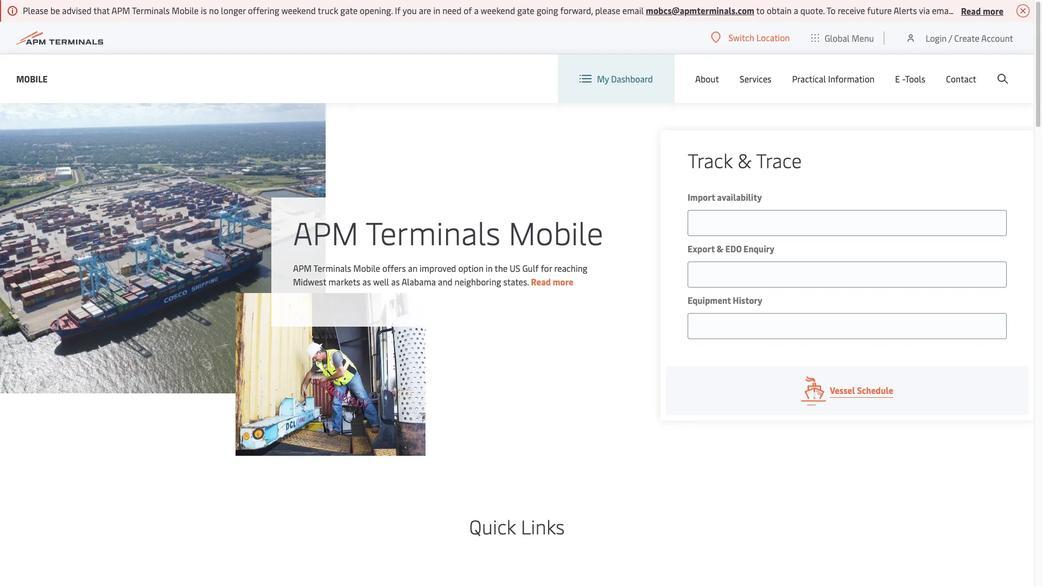 Task type: describe. For each thing, give the bounding box(es) containing it.
0 horizontal spatial in
[[433, 4, 440, 16]]

contact button
[[946, 54, 977, 103]]

e -tools button
[[895, 54, 926, 103]]

location
[[757, 31, 790, 43]]

trace
[[756, 147, 802, 173]]

of
[[464, 4, 472, 16]]

you
[[403, 4, 417, 16]]

links
[[521, 513, 565, 540]]

login
[[926, 32, 947, 44]]

alabama
[[402, 275, 436, 287]]

tools
[[905, 73, 926, 85]]

terminals for apm terminals mobile offers an improved option in the us gulf for reaching midwest markets as well as alabama and neighboring states.
[[313, 262, 351, 274]]

2 as from the left
[[391, 275, 400, 287]]

practical
[[792, 73, 826, 85]]

global menu
[[825, 32, 874, 44]]

schedule
[[857, 384, 893, 396]]

quote. to
[[801, 4, 836, 16]]

mobile link
[[16, 72, 48, 85]]

e -tools
[[895, 73, 926, 85]]

about button
[[695, 54, 719, 103]]

edo
[[725, 243, 742, 255]]

vessel schedule
[[830, 384, 893, 396]]

vessel schedule link
[[666, 366, 1029, 415]]

dashboard
[[611, 73, 653, 85]]

more for read more button
[[983, 5, 1004, 17]]

1 please from the left
[[595, 4, 620, 16]]

or
[[956, 4, 964, 16]]

mobcs@apmterminals.com link
[[646, 4, 755, 16]]

account
[[981, 32, 1013, 44]]

1 email from the left
[[623, 4, 644, 16]]

offers
[[382, 262, 406, 274]]

-
[[902, 73, 905, 85]]

states.
[[503, 275, 529, 287]]

global menu button
[[801, 21, 885, 54]]

practical information button
[[792, 54, 875, 103]]

track & trace
[[688, 147, 802, 173]]

going
[[537, 4, 558, 16]]

my dashboard button
[[580, 54, 653, 103]]

create
[[954, 32, 980, 44]]

longer
[[221, 4, 246, 16]]

services button
[[740, 54, 772, 103]]

no
[[209, 4, 219, 16]]

2 please from the left
[[987, 4, 1012, 16]]

export & edo enquiry
[[688, 243, 775, 255]]

mobile secondary image
[[235, 293, 425, 456]]

terminals for apm terminals mobile
[[366, 210, 501, 253]]

menu
[[852, 32, 874, 44]]

alerts
[[894, 4, 917, 16]]

opening.
[[360, 4, 393, 16]]

via
[[919, 4, 930, 16]]

read more link
[[531, 275, 574, 287]]

read for read more link
[[531, 275, 551, 287]]

login / create account link
[[906, 22, 1013, 54]]

are
[[419, 4, 431, 16]]

vessel
[[830, 384, 855, 396]]

markets
[[329, 275, 360, 287]]

1 weekend from the left
[[281, 4, 316, 16]]

if
[[395, 4, 401, 16]]

services
[[740, 73, 772, 85]]

us
[[510, 262, 520, 274]]

an
[[408, 262, 418, 274]]

enquiry
[[744, 243, 775, 255]]

login / create account
[[926, 32, 1013, 44]]

1 gate from the left
[[340, 4, 358, 16]]

more for read more link
[[553, 275, 574, 287]]

my
[[597, 73, 609, 85]]

future
[[867, 4, 892, 16]]

track
[[688, 147, 733, 173]]

apm terminals mobile offers an improved option in the us gulf for reaching midwest markets as well as alabama and neighboring states.
[[293, 262, 588, 287]]

to
[[756, 4, 765, 16]]

option
[[458, 262, 484, 274]]

midwest
[[293, 275, 326, 287]]

obtain
[[767, 4, 792, 16]]

equipment
[[688, 294, 731, 306]]

and
[[438, 275, 453, 287]]



Task type: locate. For each thing, give the bounding box(es) containing it.
& left trace
[[738, 147, 752, 173]]

please right forward,
[[595, 4, 620, 16]]

read more up the login / create account
[[961, 5, 1004, 17]]

1 vertical spatial read
[[531, 275, 551, 287]]

that
[[93, 4, 110, 16]]

0 horizontal spatial weekend
[[281, 4, 316, 16]]

terminals right that at the top left
[[132, 4, 170, 16]]

terminals up improved
[[366, 210, 501, 253]]

0 vertical spatial terminals
[[132, 4, 170, 16]]

global
[[825, 32, 850, 44]]

please
[[595, 4, 620, 16], [987, 4, 1012, 16]]

weekend left truck
[[281, 4, 316, 16]]

weekend right of
[[481, 4, 515, 16]]

1 horizontal spatial weekend
[[481, 4, 515, 16]]

1 horizontal spatial &
[[738, 147, 752, 173]]

neighboring
[[455, 275, 501, 287]]

more inside button
[[983, 5, 1004, 17]]

please left close alert icon
[[987, 4, 1012, 16]]

import
[[688, 191, 715, 203]]

0 horizontal spatial more
[[553, 275, 574, 287]]

practical information
[[792, 73, 875, 85]]

gulf
[[522, 262, 539, 274]]

read down for
[[531, 275, 551, 287]]

2 weekend from the left
[[481, 4, 515, 16]]

/
[[949, 32, 952, 44]]

0 vertical spatial more
[[983, 5, 1004, 17]]

apm terminals mobile
[[293, 210, 603, 253]]

1 horizontal spatial terminals
[[313, 262, 351, 274]]

export
[[688, 243, 715, 255]]

please
[[23, 4, 48, 16]]

need
[[442, 4, 462, 16]]

read up the login / create account
[[961, 5, 981, 17]]

read more down for
[[531, 275, 574, 287]]

1 horizontal spatial read
[[961, 5, 981, 17]]

apm for apm terminals mobile
[[293, 210, 359, 253]]

terminals
[[132, 4, 170, 16], [366, 210, 501, 253], [313, 262, 351, 274]]

switch
[[729, 31, 754, 43]]

history
[[733, 294, 763, 306]]

import availability
[[688, 191, 762, 203]]

1 vertical spatial apm
[[293, 210, 359, 253]]

contact
[[946, 73, 977, 85]]

& left edo
[[717, 243, 724, 255]]

quick
[[469, 513, 516, 540]]

a right of
[[474, 4, 479, 16]]

be
[[50, 4, 60, 16]]

as left well
[[363, 275, 371, 287]]

offering
[[248, 4, 279, 16]]

1 vertical spatial in
[[486, 262, 493, 274]]

as
[[363, 275, 371, 287], [391, 275, 400, 287]]

0 horizontal spatial read
[[531, 275, 551, 287]]

1 horizontal spatial in
[[486, 262, 493, 274]]

2 vertical spatial terminals
[[313, 262, 351, 274]]

more
[[983, 5, 1004, 17], [553, 275, 574, 287]]

read for read more button
[[961, 5, 981, 17]]

2 gate from the left
[[517, 4, 535, 16]]

receive
[[838, 4, 865, 16]]

e
[[895, 73, 900, 85]]

gate right truck
[[340, 4, 358, 16]]

mobile
[[172, 4, 199, 16], [16, 72, 48, 84], [509, 210, 603, 253], [353, 262, 380, 274]]

more down the reaching
[[553, 275, 574, 287]]

equipment history
[[688, 294, 763, 306]]

1 vertical spatial more
[[553, 275, 574, 287]]

read more for read more link
[[531, 275, 574, 287]]

close alert image
[[1017, 4, 1030, 17]]

1 a from the left
[[474, 4, 479, 16]]

in left the
[[486, 262, 493, 274]]

0 vertical spatial read
[[961, 5, 981, 17]]

read more button
[[961, 4, 1004, 17]]

advised
[[62, 4, 92, 16]]

in inside apm terminals mobile offers an improved option in the us gulf for reaching midwest markets as well as alabama and neighboring states.
[[486, 262, 493, 274]]

0 vertical spatial apm
[[112, 4, 130, 16]]

1 vertical spatial &
[[717, 243, 724, 255]]

0 vertical spatial &
[[738, 147, 752, 173]]

a right "obtain"
[[794, 4, 798, 16]]

0 horizontal spatial a
[[474, 4, 479, 16]]

apm inside apm terminals mobile offers an improved option in the us gulf for reaching midwest markets as well as alabama and neighboring states.
[[293, 262, 312, 274]]

switch location button
[[711, 31, 790, 43]]

quick links
[[469, 513, 565, 540]]

1 horizontal spatial gate
[[517, 4, 535, 16]]

truck
[[318, 4, 338, 16]]

mobile inside apm terminals mobile offers an improved option in the us gulf for reaching midwest markets as well as alabama and neighboring states.
[[353, 262, 380, 274]]

improved
[[420, 262, 456, 274]]

is
[[201, 4, 207, 16]]

1 horizontal spatial as
[[391, 275, 400, 287]]

sms,
[[966, 4, 985, 16]]

availability
[[717, 191, 762, 203]]

about
[[695, 73, 719, 85]]

1 as from the left
[[363, 275, 371, 287]]

2 vertical spatial apm
[[293, 262, 312, 274]]

a
[[474, 4, 479, 16], [794, 4, 798, 16]]

read inside button
[[961, 5, 981, 17]]

1 vertical spatial terminals
[[366, 210, 501, 253]]

0 horizontal spatial as
[[363, 275, 371, 287]]

0 vertical spatial in
[[433, 4, 440, 16]]

reaching
[[554, 262, 588, 274]]

0 vertical spatial read more
[[961, 5, 1004, 17]]

0 horizontal spatial please
[[595, 4, 620, 16]]

read more
[[961, 5, 1004, 17], [531, 275, 574, 287]]

1 horizontal spatial email
[[932, 4, 954, 16]]

& for edo
[[717, 243, 724, 255]]

in
[[433, 4, 440, 16], [486, 262, 493, 274]]

please be advised that apm terminals mobile is no longer offering weekend truck gate opening. if you are in need of a weekend gate going forward, please email mobcs@apmterminals.com to obtain a quote. to receive future alerts via email or sms, please
[[23, 4, 1014, 16]]

apm
[[112, 4, 130, 16], [293, 210, 359, 253], [293, 262, 312, 274]]

terminals inside apm terminals mobile offers an improved option in the us gulf for reaching midwest markets as well as alabama and neighboring states.
[[313, 262, 351, 274]]

1 vertical spatial read more
[[531, 275, 574, 287]]

apm for apm terminals mobile offers an improved option in the us gulf for reaching midwest markets as well as alabama and neighboring states.
[[293, 262, 312, 274]]

read more for read more button
[[961, 5, 1004, 17]]

1 horizontal spatial a
[[794, 4, 798, 16]]

&
[[738, 147, 752, 173], [717, 243, 724, 255]]

terminals up markets
[[313, 262, 351, 274]]

information
[[828, 73, 875, 85]]

the
[[495, 262, 508, 274]]

mobcs@apmterminals.com
[[646, 4, 755, 16]]

well
[[373, 275, 389, 287]]

read
[[961, 5, 981, 17], [531, 275, 551, 287]]

1 horizontal spatial read more
[[961, 5, 1004, 17]]

more up account at the top of the page
[[983, 5, 1004, 17]]

0 horizontal spatial email
[[623, 4, 644, 16]]

1 horizontal spatial more
[[983, 5, 1004, 17]]

as down offers
[[391, 275, 400, 287]]

forward,
[[560, 4, 593, 16]]

0 horizontal spatial &
[[717, 243, 724, 255]]

my dashboard
[[597, 73, 653, 85]]

0 horizontal spatial gate
[[340, 4, 358, 16]]

gate
[[340, 4, 358, 16], [517, 4, 535, 16]]

0 horizontal spatial read more
[[531, 275, 574, 287]]

switch location
[[729, 31, 790, 43]]

2 email from the left
[[932, 4, 954, 16]]

2 a from the left
[[794, 4, 798, 16]]

1 horizontal spatial please
[[987, 4, 1012, 16]]

in right are
[[433, 4, 440, 16]]

xin da yang zhou  docked at apm terminals mobile image
[[0, 103, 326, 394]]

for
[[541, 262, 552, 274]]

email
[[623, 4, 644, 16], [932, 4, 954, 16]]

2 horizontal spatial terminals
[[366, 210, 501, 253]]

gate left going
[[517, 4, 535, 16]]

0 horizontal spatial terminals
[[132, 4, 170, 16]]

& for trace
[[738, 147, 752, 173]]



Task type: vqa. For each thing, say whether or not it's contained in the screenshot.
Select inside the Our Global T&T tool allows you to check your containers located at our major terminals. For other terminals, including Joint Ventures, please scroll down. Select a Terminal before entering container IDs.
no



